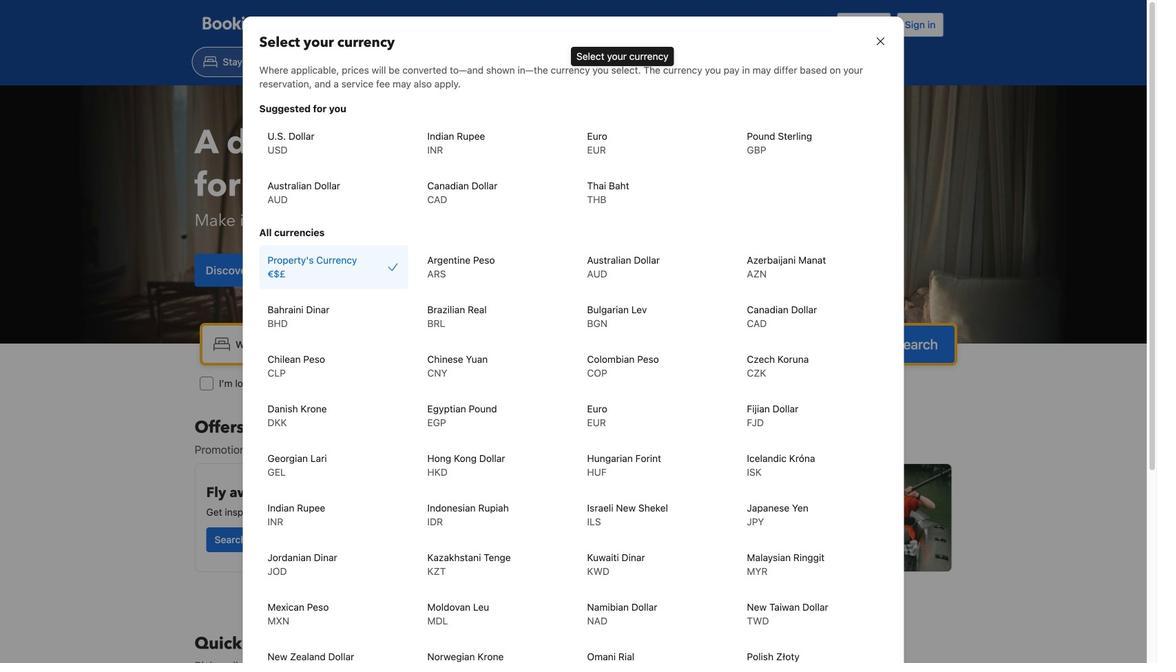 Task type: locate. For each thing, give the bounding box(es) containing it.
a young girl and woman kayak on a river image
[[580, 464, 952, 572]]

dialog
[[226, 0, 921, 663]]

main content
[[189, 417, 958, 663]]



Task type: describe. For each thing, give the bounding box(es) containing it.
fly away to your dream vacation image
[[471, 475, 556, 561]]

booking.com image
[[203, 17, 302, 33]]



Task type: vqa. For each thing, say whether or not it's contained in the screenshot.
fly away to your dream vacation image
yes



